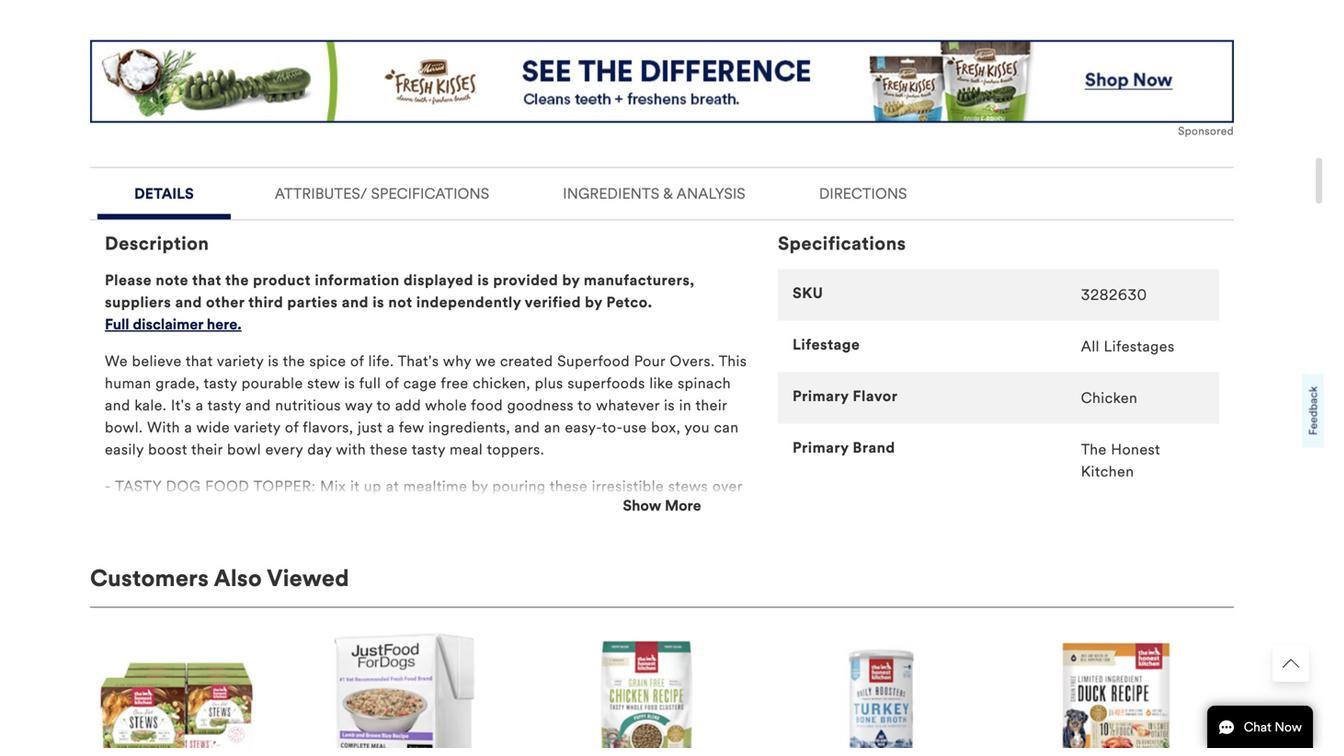 Task type: locate. For each thing, give the bounding box(es) containing it.
displayed
[[404, 271, 474, 289]]

boost down with
[[148, 440, 188, 458]]

0 vertical spatial primary
[[793, 387, 849, 405]]

0 vertical spatial boost
[[148, 440, 188, 458]]

we
[[476, 352, 496, 370]]

0 vertical spatial these
[[370, 440, 408, 458]]

1 vertical spatial that
[[186, 352, 213, 370]]

by up verified
[[563, 271, 580, 289]]

that up grade,
[[186, 352, 213, 370]]

plus
[[535, 374, 564, 392]]

their down wide
[[191, 440, 223, 458]]

is up pourable
[[268, 352, 279, 370]]

1 horizontal spatial by
[[563, 271, 580, 289]]

1 vertical spatial the
[[283, 352, 305, 370]]

easy-
[[565, 418, 603, 436]]

the up pourable
[[283, 352, 305, 370]]

boost inside tasty dog food topper: mix it up at mealtime by pouring these irresistible stews over your pup's favorite meal to add a healthy boost of nutrition
[[391, 499, 431, 517]]

ingredients & analysis
[[563, 184, 746, 203]]

a inside tasty dog food topper: mix it up at mealtime by pouring these irresistible stews over your pup's favorite meal to add a healthy boost of nutrition
[[325, 499, 333, 517]]

grade,
[[156, 374, 200, 392]]

customers
[[90, 564, 209, 592]]

0 vertical spatial that
[[192, 271, 222, 289]]

pup's
[[140, 499, 177, 517]]

boost inside we believe that variety is the spice of life. that's why we created superfood pour overs. this human grade, tasty pourable stew is full of cage free chicken, plus superfoods like spinach and kale. it's a tasty and nutritious way to add whole food goodness to whatever is in their bowl. with a wide variety of flavors, just a few ingredients, and an easy-to-use box, you can easily boost their bowl every day with these tasty meal toppers.
[[148, 440, 188, 458]]

the
[[1082, 440, 1108, 458]]

add inside tasty dog food topper: mix it up at mealtime by pouring these irresistible stews over your pup's favorite meal to add a healthy boost of nutrition
[[294, 499, 320, 517]]

also
[[214, 564, 262, 592]]

toppers.
[[487, 440, 545, 458]]

these down just
[[370, 440, 408, 458]]

1 vertical spatial these
[[550, 477, 588, 495]]

free
[[441, 374, 469, 392]]

tasty right grade,
[[204, 374, 237, 392]]

0 vertical spatial by
[[563, 271, 580, 289]]

scroll to top image
[[1284, 655, 1300, 672]]

manufacturers,
[[584, 271, 695, 289]]

please
[[105, 271, 152, 289]]

styled arrow button link
[[1273, 645, 1310, 682]]

tab panel
[[90, 218, 1235, 748]]

directions button
[[790, 168, 937, 214]]

details
[[134, 184, 194, 203]]

a right the it's
[[196, 396, 204, 414]]

0 vertical spatial tasty
[[204, 374, 237, 392]]

primary left the brand
[[793, 438, 849, 457]]

mix
[[320, 477, 346, 495]]

to-
[[603, 418, 623, 436]]

meal down food
[[239, 499, 272, 517]]

0 horizontal spatial meal
[[239, 499, 272, 517]]

full disclaimer here. button
[[105, 313, 242, 335]]

primary brand
[[793, 438, 896, 457]]

primary for primary flavor
[[793, 387, 849, 405]]

mealtime
[[404, 477, 468, 495]]

&
[[664, 184, 674, 203]]

add down topper:
[[294, 499, 320, 517]]

it
[[351, 477, 360, 495]]

in
[[680, 396, 692, 414]]

this
[[719, 352, 748, 370]]

box,
[[652, 418, 681, 436]]

0 horizontal spatial add
[[294, 499, 320, 517]]

and down pourable
[[246, 396, 271, 414]]

add up few
[[395, 396, 421, 414]]

with
[[336, 440, 366, 458]]

0 vertical spatial their
[[696, 396, 728, 414]]

flavor
[[853, 387, 898, 405]]

nutrition
[[453, 499, 512, 517]]

the inside please note that the product information displayed is provided by manufacturers, suppliers and other third parties and is not independently verified by petco. full disclaimer here.
[[225, 271, 249, 289]]

way
[[345, 396, 373, 414]]

to down topper:
[[276, 499, 290, 517]]

these inside we believe that variety is the spice of life. that's why we created superfood pour overs. this human grade, tasty pourable stew is full of cage free chicken, plus superfoods like spinach and kale. it's a tasty and nutritious way to add whole food goodness to whatever is in their bowl. with a wide variety of flavors, just a few ingredients, and an easy-to-use box, you can easily boost their bowl every day with these tasty meal toppers.
[[370, 440, 408, 458]]

these right 'pouring'
[[550, 477, 588, 495]]

that up the other
[[192, 271, 222, 289]]

bowl
[[227, 440, 261, 458]]

0 horizontal spatial these
[[370, 440, 408, 458]]

product details tab list
[[90, 167, 1235, 748]]

1 horizontal spatial these
[[550, 477, 588, 495]]

flavors,
[[303, 418, 354, 436]]

1 horizontal spatial add
[[395, 396, 421, 414]]

pour
[[635, 352, 666, 370]]

1 horizontal spatial meal
[[450, 440, 483, 458]]

superfood
[[558, 352, 630, 370]]

to up easy-
[[578, 396, 592, 414]]

0 horizontal spatial their
[[191, 440, 223, 458]]

2 horizontal spatial by
[[585, 293, 603, 311]]

these inside tasty dog food topper: mix it up at mealtime by pouring these irresistible stews over your pup's favorite meal to add a healthy boost of nutrition
[[550, 477, 588, 495]]

ingredients,
[[429, 418, 511, 436]]

1 vertical spatial by
[[585, 293, 603, 311]]

by up the nutrition
[[472, 477, 488, 495]]

of down mealtime
[[435, 499, 449, 517]]

attributes/
[[275, 184, 368, 203]]

boost
[[148, 440, 188, 458], [391, 499, 431, 517]]

2 vertical spatial by
[[472, 477, 488, 495]]

tasty down few
[[412, 440, 446, 458]]

we believe that variety is the spice of life. that's why we created superfood pour overs. this human grade, tasty pourable stew is full of cage free chicken, plus superfoods like spinach and kale. it's a tasty and nutritious way to add whole food goodness to whatever is in their bowl. with a wide variety of flavors, just a few ingredients, and an easy-to-use box, you can easily boost their bowl every day with these tasty meal toppers.
[[105, 352, 748, 458]]

variety up bowl
[[234, 418, 281, 436]]

add inside we believe that variety is the spice of life. that's why we created superfood pour overs. this human grade, tasty pourable stew is full of cage free chicken, plus superfoods like spinach and kale. it's a tasty and nutritious way to add whole food goodness to whatever is in their bowl. with a wide variety of flavors, just a few ingredients, and an easy-to-use box, you can easily boost their bowl every day with these tasty meal toppers.
[[395, 396, 421, 414]]

lifestage
[[793, 335, 861, 354]]

specifications
[[371, 184, 490, 203]]

it's
[[171, 396, 192, 414]]

a down mix
[[325, 499, 333, 517]]

0 horizontal spatial boost
[[148, 440, 188, 458]]

0 vertical spatial the
[[225, 271, 249, 289]]

0 horizontal spatial by
[[472, 477, 488, 495]]

1 vertical spatial meal
[[239, 499, 272, 517]]

0 vertical spatial add
[[395, 396, 421, 414]]

by left petco.
[[585, 293, 603, 311]]

by inside tasty dog food topper: mix it up at mealtime by pouring these irresistible stews over your pup's favorite meal to add a healthy boost of nutrition
[[472, 477, 488, 495]]

1 primary from the top
[[793, 387, 849, 405]]

1 horizontal spatial the
[[283, 352, 305, 370]]

1 vertical spatial variety
[[234, 418, 281, 436]]

ingredients & analysis button
[[534, 168, 775, 214]]

1 vertical spatial primary
[[793, 438, 849, 457]]

is left full
[[344, 374, 355, 392]]

that inside please note that the product information displayed is provided by manufacturers, suppliers and other third parties and is not independently verified by petco. full disclaimer here.
[[192, 271, 222, 289]]

can
[[714, 418, 739, 436]]

healthy
[[337, 499, 387, 517]]

up
[[364, 477, 382, 495]]

specifications
[[778, 232, 907, 255]]

boost down at
[[391, 499, 431, 517]]

0 vertical spatial meal
[[450, 440, 483, 458]]

by
[[563, 271, 580, 289], [585, 293, 603, 311], [472, 477, 488, 495]]

2 primary from the top
[[793, 438, 849, 457]]

1 vertical spatial add
[[294, 499, 320, 517]]

all
[[1082, 337, 1100, 355]]

2 horizontal spatial to
[[578, 396, 592, 414]]

bowl.
[[105, 418, 143, 436]]

variety up pourable
[[217, 352, 264, 370]]

full
[[359, 374, 381, 392]]

tab panel containing description
[[90, 218, 1235, 748]]

independently
[[417, 293, 522, 311]]

with
[[147, 418, 180, 436]]

food
[[471, 396, 503, 414]]

sku
[[793, 284, 824, 302]]

their down spinach
[[696, 396, 728, 414]]

show
[[623, 496, 662, 515]]

suppliers
[[105, 293, 171, 311]]

and up bowl.
[[105, 396, 130, 414]]

that inside we believe that variety is the spice of life. that's why we created superfood pour overs. this human grade, tasty pourable stew is full of cage free chicken, plus superfoods like spinach and kale. it's a tasty and nutritious way to add whole food goodness to whatever is in their bowl. with a wide variety of flavors, just a few ingredients, and an easy-to-use box, you can easily boost their bowl every day with these tasty meal toppers.
[[186, 352, 213, 370]]

to right way
[[377, 396, 391, 414]]

primary down lifestage
[[793, 387, 849, 405]]

wide
[[196, 418, 230, 436]]

like
[[650, 374, 674, 392]]

whatever
[[596, 396, 660, 414]]

kitchen
[[1082, 462, 1135, 481]]

-
[[105, 477, 115, 495]]

of left the "life." at the left
[[351, 352, 364, 370]]

by for manufacturers,
[[563, 271, 580, 289]]

petco.
[[607, 293, 653, 311]]

chicken,
[[473, 374, 531, 392]]

1 horizontal spatial boost
[[391, 499, 431, 517]]

primary
[[793, 387, 849, 405], [793, 438, 849, 457]]

please note that the product information displayed is provided by manufacturers, suppliers and other third parties and is not independently verified by petco. full disclaimer here.
[[105, 271, 695, 333]]

0 horizontal spatial the
[[225, 271, 249, 289]]

tasty up wide
[[208, 396, 241, 414]]

not
[[389, 293, 413, 311]]

1 vertical spatial boost
[[391, 499, 431, 517]]

0 horizontal spatial to
[[276, 499, 290, 517]]

meal down "ingredients,"
[[450, 440, 483, 458]]

their
[[696, 396, 728, 414], [191, 440, 223, 458]]

the up the other
[[225, 271, 249, 289]]



Task type: vqa. For each thing, say whether or not it's contained in the screenshot.
Days
no



Task type: describe. For each thing, give the bounding box(es) containing it.
customers also viewed
[[90, 564, 349, 592]]

spice
[[310, 352, 346, 370]]

tasty
[[115, 477, 162, 495]]

superfoods
[[568, 374, 646, 392]]

analysis
[[677, 184, 746, 203]]

believe
[[132, 352, 182, 370]]

1 vertical spatial their
[[191, 440, 223, 458]]

sponsored link
[[90, 40, 1235, 139]]

day
[[308, 440, 332, 458]]

chicken
[[1082, 389, 1138, 407]]

meal inside tasty dog food topper: mix it up at mealtime by pouring these irresistible stews over your pup's favorite meal to add a healthy boost of nutrition
[[239, 499, 272, 517]]

the inside we believe that variety is the spice of life. that's why we created superfood pour overs. this human grade, tasty pourable stew is full of cage free chicken, plus superfoods like spinach and kale. it's a tasty and nutritious way to add whole food goodness to whatever is in their bowl. with a wide variety of flavors, just a few ingredients, and an easy-to-use box, you can easily boost their bowl every day with these tasty meal toppers.
[[283, 352, 305, 370]]

pourable
[[242, 374, 303, 392]]

and up full disclaimer here. button
[[175, 293, 202, 311]]

0 vertical spatial variety
[[217, 352, 264, 370]]

your
[[105, 499, 136, 517]]

whole
[[425, 396, 467, 414]]

sponsored
[[1179, 124, 1235, 138]]

topper:
[[253, 477, 316, 495]]

details button
[[98, 168, 231, 214]]

just
[[358, 418, 383, 436]]

directions
[[820, 184, 908, 203]]

3282630
[[1082, 286, 1148, 304]]

primary for primary brand
[[793, 438, 849, 457]]

over
[[713, 477, 743, 495]]

verified
[[525, 293, 581, 311]]

tasty dog food topper: mix it up at mealtime by pouring these irresistible stews over your pup's favorite meal to add a healthy boost of nutrition
[[105, 477, 743, 517]]

irresistible
[[592, 477, 664, 495]]

brand
[[853, 438, 896, 457]]

and up toppers.
[[515, 418, 540, 436]]

dog
[[166, 477, 201, 495]]

is left the in
[[664, 396, 675, 414]]

nutritious
[[275, 396, 341, 414]]

is up independently
[[478, 271, 490, 289]]

every
[[266, 440, 303, 458]]

that for the
[[192, 271, 222, 289]]

information
[[315, 271, 400, 289]]

of inside tasty dog food topper: mix it up at mealtime by pouring these irresistible stews over your pup's favorite meal to add a healthy boost of nutrition
[[435, 499, 449, 517]]

lifestages
[[1105, 337, 1176, 355]]

and down information
[[342, 293, 369, 311]]

1 vertical spatial tasty
[[208, 396, 241, 414]]

1 horizontal spatial their
[[696, 396, 728, 414]]

other
[[206, 293, 245, 311]]

viewed
[[267, 564, 349, 592]]

description
[[105, 232, 209, 255]]

you
[[685, 418, 710, 436]]

easily
[[105, 440, 144, 458]]

honest
[[1112, 440, 1161, 458]]

life.
[[369, 352, 394, 370]]

ingredients
[[563, 184, 660, 203]]

stew
[[307, 374, 340, 392]]

meal inside we believe that variety is the spice of life. that's why we created superfood pour overs. this human grade, tasty pourable stew is full of cage free chicken, plus superfoods like spinach and kale. it's a tasty and nutritious way to add whole food goodness to whatever is in their bowl. with a wide variety of flavors, just a few ingredients, and an easy-to-use box, you can easily boost their bowl every day with these tasty meal toppers.
[[450, 440, 483, 458]]

full
[[105, 315, 129, 333]]

spinach
[[678, 374, 731, 392]]

disclaimer
[[133, 315, 203, 333]]

here.
[[207, 315, 242, 333]]

provided
[[494, 271, 559, 289]]

1 horizontal spatial to
[[377, 396, 391, 414]]

a right just
[[387, 418, 395, 436]]

a down the it's
[[185, 418, 192, 436]]

primary flavor
[[793, 387, 898, 405]]

of right full
[[385, 374, 399, 392]]

an
[[545, 418, 561, 436]]

note
[[156, 271, 189, 289]]

parties
[[287, 293, 338, 311]]

more
[[665, 496, 702, 515]]

to inside tasty dog food topper: mix it up at mealtime by pouring these irresistible stews over your pup's favorite meal to add a healthy boost of nutrition
[[276, 499, 290, 517]]

favorite
[[181, 499, 234, 517]]

stews
[[669, 477, 709, 495]]

of up every
[[285, 418, 299, 436]]

that for variety
[[186, 352, 213, 370]]

all lifestages
[[1082, 337, 1176, 355]]

human
[[105, 374, 151, 392]]

product
[[253, 271, 311, 289]]

overs.
[[670, 352, 715, 370]]

at
[[386, 477, 399, 495]]

2 vertical spatial tasty
[[412, 440, 446, 458]]

is left 'not' at the top left of the page
[[373, 293, 385, 311]]

attributes/ specifications
[[275, 184, 490, 203]]

show more button
[[90, 494, 1235, 516]]

third
[[249, 293, 284, 311]]

by for pouring
[[472, 477, 488, 495]]

created
[[500, 352, 553, 370]]

pouring
[[493, 477, 546, 495]]

why
[[443, 352, 472, 370]]



